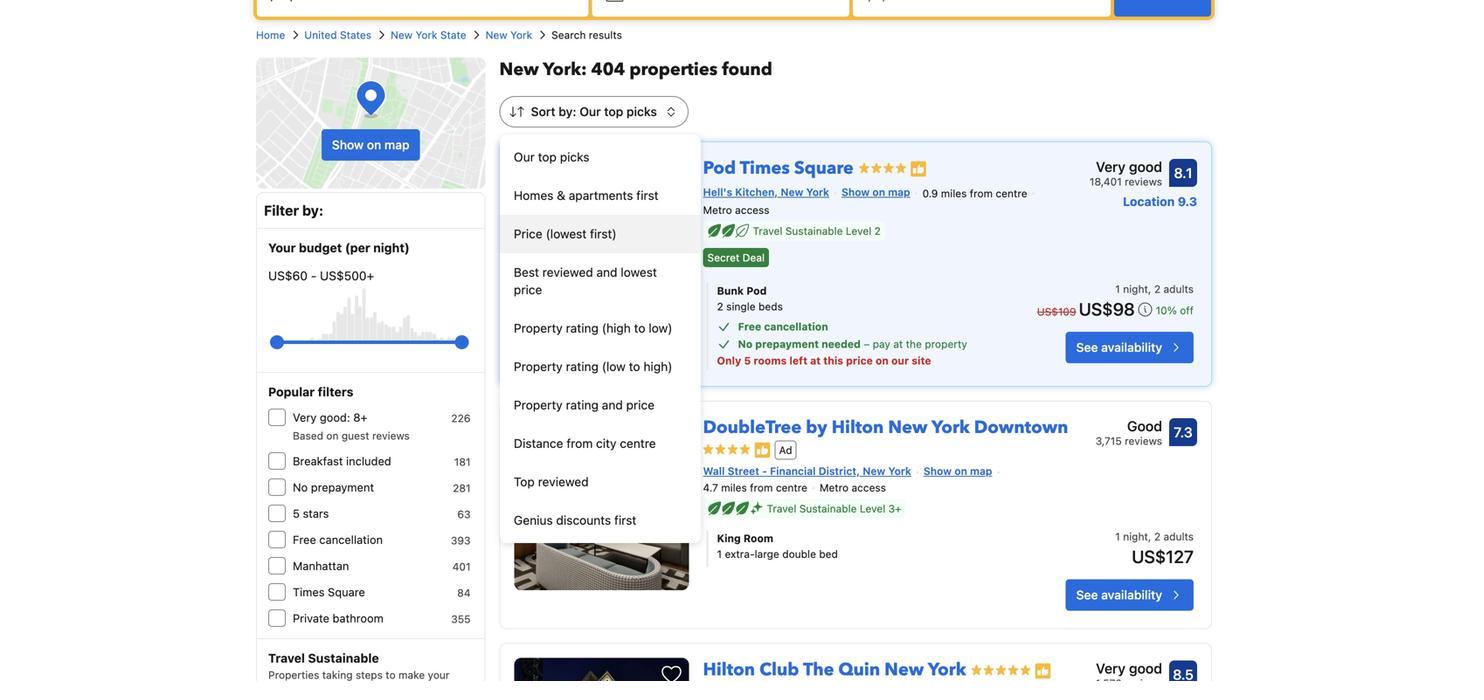 Task type: vqa. For each thing, say whether or not it's contained in the screenshot.
Due
no



Task type: locate. For each thing, give the bounding box(es) containing it.
no up only
[[738, 338, 753, 351]]

night up us$98
[[1124, 283, 1149, 295]]

metro down hell's
[[703, 204, 732, 217]]

very good element
[[1090, 156, 1163, 177], [1096, 659, 1163, 680]]

genius discounts first button
[[500, 502, 701, 540]]

reviews inside very good 18,401 reviews
[[1125, 176, 1163, 188]]

top down the 404
[[604, 104, 624, 119]]

0 horizontal spatial our
[[514, 150, 535, 164]]

adults inside 1 night , 2 adults us$127
[[1164, 531, 1194, 543]]

availability down us$127
[[1102, 588, 1163, 603]]

1 vertical spatial sustainable
[[800, 503, 857, 515]]

2 horizontal spatial price
[[846, 355, 873, 367]]

availability for king room
[[1102, 588, 1163, 603]]

very left scored 8.5 element
[[1096, 661, 1126, 678]]

very inside very good 18,401 reviews
[[1096, 159, 1126, 175]]

1 horizontal spatial show
[[842, 186, 870, 198]]

1 horizontal spatial map
[[888, 186, 911, 198]]

adults for 1 night , 2 adults
[[1164, 283, 1194, 295]]

see availability down us$127
[[1077, 588, 1163, 603]]

access down district,
[[852, 482, 886, 494]]

2 vertical spatial centre
[[776, 482, 808, 494]]

1 vertical spatial at
[[811, 355, 821, 367]]

1 vertical spatial and
[[602, 398, 623, 413]]

no up 5 stars
[[293, 481, 308, 494]]

4.7
[[703, 482, 718, 494]]

0 vertical spatial free
[[738, 321, 762, 333]]

prepayment for no prepayment
[[311, 481, 374, 494]]

king
[[717, 533, 741, 545]]

rating left (low
[[566, 360, 599, 374]]

search results updated. new york: 404 properties found. element
[[500, 58, 1213, 82]]

miles inside 0.9 miles from centre metro access
[[941, 187, 967, 200]]

kitchen,
[[735, 186, 778, 198]]

1 horizontal spatial no
[[738, 338, 753, 351]]

1 horizontal spatial picks
[[627, 104, 657, 119]]

2 vertical spatial 1
[[717, 549, 722, 561]]

square inside pod times square link
[[794, 156, 854, 181]]

1 horizontal spatial cancellation
[[764, 321, 829, 333]]

1 vertical spatial first
[[615, 514, 637, 528]]

1 vertical spatial 1
[[1116, 531, 1121, 543]]

centre right 0.9
[[996, 187, 1028, 200]]

good inside very good 18,401 reviews
[[1129, 159, 1163, 175]]

see availability link down us$98
[[1066, 332, 1194, 364]]

see availability down us$98
[[1077, 341, 1163, 355]]

0 horizontal spatial prepayment
[[311, 481, 374, 494]]

0 vertical spatial centre
[[996, 187, 1028, 200]]

good up location
[[1129, 159, 1163, 175]]

rating left (high
[[566, 321, 599, 336]]

5 left stars
[[293, 507, 300, 521]]

centre inside 0.9 miles from centre metro access
[[996, 187, 1028, 200]]

property up distance
[[514, 398, 563, 413]]

travel for times
[[753, 225, 783, 238]]

from right 0.9
[[970, 187, 993, 200]]

large
[[755, 549, 780, 561]]

2 see availability link from the top
[[1066, 580, 1194, 612]]

map for doubletree
[[970, 465, 993, 478]]

1 vertical spatial access
[[852, 482, 886, 494]]

1 vertical spatial show on map
[[842, 186, 911, 198]]

popular filters
[[268, 385, 354, 400]]

1 vertical spatial property
[[514, 360, 563, 374]]

0 vertical spatial our
[[580, 104, 601, 119]]

1 horizontal spatial price
[[626, 398, 655, 413]]

level for hilton
[[860, 503, 886, 515]]

0 horizontal spatial price
[[514, 283, 542, 297]]

price inside property rating and price button
[[626, 398, 655, 413]]

show on map inside button
[[332, 138, 410, 152]]

map for pod
[[888, 186, 911, 198]]

prepayment up the left
[[756, 338, 819, 351]]

cancellation up manhattan
[[319, 534, 383, 547]]

1 inside 1 night , 2 adults us$127
[[1116, 531, 1121, 543]]

2 night from the top
[[1124, 531, 1149, 543]]

2 good from the top
[[1129, 661, 1163, 678]]

metro access
[[820, 482, 886, 494]]

rating for and
[[566, 398, 599, 413]]

from
[[970, 187, 993, 200], [567, 437, 593, 451], [750, 482, 773, 494]]

adults
[[1164, 283, 1194, 295], [1164, 531, 1194, 543]]

see for king room
[[1077, 588, 1099, 603]]

1 horizontal spatial free
[[738, 321, 762, 333]]

1 vertical spatial centre
[[620, 437, 656, 451]]

0 vertical spatial top
[[604, 104, 624, 119]]

secret
[[708, 252, 740, 264]]

free down 2 single beds
[[738, 321, 762, 333]]

very up 18,401
[[1096, 159, 1126, 175]]

2 horizontal spatial centre
[[996, 187, 1028, 200]]

property rating and price button
[[500, 386, 701, 425]]

0 vertical spatial see availability link
[[1066, 332, 1194, 364]]

square up private bathroom
[[328, 586, 365, 599]]

no prepayment needed – pay at the property
[[738, 338, 968, 351]]

included
[[346, 455, 391, 468]]

0 vertical spatial cancellation
[[764, 321, 829, 333]]

and left lowest at the top
[[597, 265, 618, 280]]

to
[[634, 321, 646, 336], [629, 360, 640, 374]]

from inside button
[[567, 437, 593, 451]]

1 vertical spatial prepayment
[[311, 481, 374, 494]]

see availability
[[1077, 341, 1163, 355], [1077, 588, 1163, 603]]

price down no prepayment needed – pay at the property
[[846, 355, 873, 367]]

see availability link down us$127
[[1066, 580, 1194, 612]]

reviews inside good 3,715 reviews
[[1125, 435, 1163, 448]]

location 9.3
[[1123, 195, 1198, 209]]

cancellation down beds
[[764, 321, 829, 333]]

very for very good
[[1096, 661, 1126, 678]]

property
[[514, 321, 563, 336], [514, 360, 563, 374], [514, 398, 563, 413]]

ad
[[779, 444, 793, 457]]

2 vertical spatial very
[[1096, 661, 1126, 678]]

at right the left
[[811, 355, 821, 367]]

0 vertical spatial property
[[514, 321, 563, 336]]

to right (low
[[629, 360, 640, 374]]

see availability link for king room
[[1066, 580, 1194, 612]]

secret deal
[[708, 252, 765, 264]]

travel sustainable level 3+
[[767, 503, 902, 515]]

2 up 10%
[[1155, 283, 1161, 295]]

off
[[1180, 305, 1194, 317]]

our up homes
[[514, 150, 535, 164]]

0 vertical spatial and
[[597, 265, 618, 280]]

wall
[[703, 465, 725, 478]]

0 horizontal spatial -
[[311, 269, 317, 283]]

picks up homes & apartments first at the left of the page
[[560, 150, 590, 164]]

reviews up location
[[1125, 176, 1163, 188]]

hell's
[[703, 186, 733, 198]]

from left city
[[567, 437, 593, 451]]

city
[[596, 437, 617, 451]]

very for very good 18,401 reviews
[[1096, 159, 1126, 175]]

night up us$127
[[1124, 531, 1149, 543]]

reviewed for best
[[543, 265, 593, 280]]

2 vertical spatial show
[[924, 465, 952, 478]]

1 horizontal spatial show on map
[[842, 186, 911, 198]]

, inside 1 night , 2 adults us$127
[[1149, 531, 1152, 543]]

1 see from the top
[[1077, 341, 1099, 355]]

availability for bunk pod
[[1102, 341, 1163, 355]]

needed
[[822, 338, 861, 351]]

found
[[722, 58, 773, 82]]

0 horizontal spatial by:
[[302, 202, 324, 219]]

2 for travel sustainable level 2
[[875, 225, 881, 238]]

1 horizontal spatial 5
[[744, 355, 751, 367]]

0.9
[[923, 187, 938, 200]]

miles
[[941, 187, 967, 200], [721, 482, 747, 494]]

pod up 2 single beds
[[747, 285, 767, 297]]

1 see availability from the top
[[1077, 341, 1163, 355]]

property down best
[[514, 321, 563, 336]]

2 horizontal spatial show
[[924, 465, 952, 478]]

355
[[451, 614, 471, 626]]

from for 4.7
[[750, 482, 773, 494]]

1 availability from the top
[[1102, 341, 1163, 355]]

new up metro access
[[863, 465, 886, 478]]

at left the at the right of the page
[[894, 338, 903, 351]]

1 horizontal spatial prepayment
[[756, 338, 819, 351]]

0 vertical spatial free cancellation
[[738, 321, 829, 333]]

5 right only
[[744, 355, 751, 367]]

adults up 10% off
[[1164, 283, 1194, 295]]

this property is part of our preferred partner programme. it is committed to providing commendable service and good value. it will pay us a higher commission if you make a booking. image
[[910, 161, 927, 178], [754, 442, 772, 459], [754, 442, 772, 459], [1035, 663, 1052, 680], [1035, 663, 1052, 680]]

0 vertical spatial night
[[1124, 283, 1149, 295]]

good left scored 8.5 element
[[1129, 661, 1163, 678]]

393
[[451, 535, 471, 547]]

group
[[277, 329, 462, 357]]

home
[[256, 29, 285, 41]]

reviews down "good" on the right of page
[[1125, 435, 1163, 448]]

1 vertical spatial rating
[[566, 360, 599, 374]]

2 adults from the top
[[1164, 531, 1194, 543]]

night inside 1 night , 2 adults us$127
[[1124, 531, 1149, 543]]

times square
[[293, 586, 365, 599]]

show on map for doubletree
[[924, 465, 993, 478]]

0 horizontal spatial pod
[[703, 156, 736, 181]]

reviewed down (lowest
[[543, 265, 593, 280]]

reviewed
[[543, 265, 593, 280], [538, 475, 589, 490]]

miles down street
[[721, 482, 747, 494]]

free
[[738, 321, 762, 333], [293, 534, 316, 547]]

new right states
[[391, 29, 413, 41]]

0 horizontal spatial miles
[[721, 482, 747, 494]]

miles right 0.9
[[941, 187, 967, 200]]

1 vertical spatial reviewed
[[538, 475, 589, 490]]

rating for (high
[[566, 321, 599, 336]]

0 horizontal spatial times
[[293, 586, 325, 599]]

2 vertical spatial show on map
[[924, 465, 993, 478]]

and for lowest
[[597, 265, 618, 280]]

2 inside 1 night , 2 adults us$127
[[1155, 531, 1161, 543]]

rating
[[566, 321, 599, 336], [566, 360, 599, 374], [566, 398, 599, 413]]

(high
[[602, 321, 631, 336]]

first right apartments
[[637, 188, 659, 203]]

based on guest reviews
[[293, 430, 410, 442]]

lowest
[[621, 265, 657, 280]]

new down 'new york' link
[[500, 58, 539, 82]]

,
[[1149, 283, 1152, 295], [1149, 531, 1152, 543]]

1 , from the top
[[1149, 283, 1152, 295]]

very good
[[1096, 661, 1163, 678]]

show inside button
[[332, 138, 364, 152]]

this property is part of our preferred partner programme. it is committed to providing commendable service and good value. it will pay us a higher commission if you make a booking. image
[[910, 161, 927, 178]]

2 for 1 night , 2 adults
[[1155, 283, 1161, 295]]

very good element left scored 8.5 element
[[1096, 659, 1163, 680]]

free cancellation down beds
[[738, 321, 829, 333]]

1
[[1116, 283, 1121, 295], [1116, 531, 1121, 543], [717, 549, 722, 561]]

5 stars
[[293, 507, 329, 521]]

to for (high
[[634, 321, 646, 336]]

1 vertical spatial our
[[514, 150, 535, 164]]

united states link
[[304, 27, 372, 43]]

very good element for scored 8.5 element
[[1096, 659, 1163, 680]]

0 horizontal spatial from
[[567, 437, 593, 451]]

centre down the financial
[[776, 482, 808, 494]]

very good element for the scored 8.1 "element"
[[1090, 156, 1163, 177]]

show
[[332, 138, 364, 152], [842, 186, 870, 198], [924, 465, 952, 478]]

picks down new york: 404 properties found on the top of the page
[[627, 104, 657, 119]]

top up homes
[[538, 150, 557, 164]]

double
[[783, 549, 816, 561]]

our down the 404
[[580, 104, 601, 119]]

sustainable down private bathroom
[[308, 652, 379, 666]]

0 vertical spatial reviewed
[[543, 265, 593, 280]]

night for 1 night , 2 adults us$127
[[1124, 531, 1149, 543]]

by: right filter
[[302, 202, 324, 219]]

budget
[[299, 241, 342, 255]]

0 horizontal spatial no
[[293, 481, 308, 494]]

king room link
[[717, 531, 1013, 547]]

1 vertical spatial no
[[293, 481, 308, 494]]

from inside 0.9 miles from centre metro access
[[970, 187, 993, 200]]

1 night from the top
[[1124, 283, 1149, 295]]

scored 7.3 element
[[1170, 419, 1198, 447]]

to left 'low)'
[[634, 321, 646, 336]]

1 see availability link from the top
[[1066, 332, 1194, 364]]

access inside 0.9 miles from centre metro access
[[735, 204, 770, 217]]

new york state
[[391, 29, 466, 41]]

3 property from the top
[[514, 398, 563, 413]]

0 vertical spatial prepayment
[[756, 338, 819, 351]]

level down 0.9 miles from centre metro access
[[846, 225, 872, 238]]

top inside button
[[538, 150, 557, 164]]

good 3,715 reviews
[[1096, 418, 1163, 448]]

1 horizontal spatial miles
[[941, 187, 967, 200]]

0 vertical spatial square
[[794, 156, 854, 181]]

0 horizontal spatial show on map
[[332, 138, 410, 152]]

by: right sort
[[559, 104, 577, 119]]

on
[[367, 138, 381, 152], [873, 186, 886, 198], [876, 355, 889, 367], [326, 430, 339, 442], [955, 465, 968, 478]]

1 vertical spatial adults
[[1164, 531, 1194, 543]]

access
[[735, 204, 770, 217], [852, 482, 886, 494]]

1 vertical spatial availability
[[1102, 588, 1163, 603]]

0 vertical spatial level
[[846, 225, 872, 238]]

rooms
[[754, 355, 787, 367]]

1 rating from the top
[[566, 321, 599, 336]]

rating inside button
[[566, 398, 599, 413]]

new right state
[[486, 29, 508, 41]]

0 vertical spatial very good element
[[1090, 156, 1163, 177]]

centre for 4.7 miles from centre
[[776, 482, 808, 494]]

0 vertical spatial show on map
[[332, 138, 410, 152]]

the
[[906, 338, 922, 351]]

new right "hilton"
[[888, 416, 928, 440]]

1 good from the top
[[1129, 159, 1163, 175]]

free cancellation
[[738, 321, 829, 333], [293, 534, 383, 547]]

pod
[[703, 156, 736, 181], [747, 285, 767, 297]]

63
[[458, 509, 471, 521]]

level left '3+'
[[860, 503, 886, 515]]

2 see from the top
[[1077, 588, 1099, 603]]

see availability link
[[1066, 332, 1194, 364], [1066, 580, 1194, 612]]

2 property from the top
[[514, 360, 563, 374]]

18,401
[[1090, 176, 1122, 188]]

2 , from the top
[[1149, 531, 1152, 543]]

- up 4.7 miles from centre
[[762, 465, 768, 478]]

2 for 1 night , 2 adults us$127
[[1155, 531, 1161, 543]]

united
[[304, 29, 337, 41]]

0 horizontal spatial show
[[332, 138, 364, 152]]

1 vertical spatial metro
[[820, 482, 849, 494]]

1 property from the top
[[514, 321, 563, 336]]

square up 0.9 miles from centre metro access
[[794, 156, 854, 181]]

0 horizontal spatial at
[[811, 355, 821, 367]]

show on map
[[332, 138, 410, 152], [842, 186, 911, 198], [924, 465, 993, 478]]

availability down us$98
[[1102, 341, 1163, 355]]

metro down district,
[[820, 482, 849, 494]]

pod up hell's
[[703, 156, 736, 181]]

price down high)
[[626, 398, 655, 413]]

and inside best reviewed and lowest price
[[597, 265, 618, 280]]

1 vertical spatial map
[[888, 186, 911, 198]]

centre for 0.9 miles from centre metro access
[[996, 187, 1028, 200]]

2 down 0.9 miles from centre metro access
[[875, 225, 881, 238]]

beds
[[759, 301, 783, 313]]

york left state
[[416, 29, 438, 41]]

our inside button
[[514, 150, 535, 164]]

property rating (low to high)
[[514, 360, 673, 374]]

times up private
[[293, 586, 325, 599]]

–
[[864, 338, 870, 351]]

0 vertical spatial show
[[332, 138, 364, 152]]

top
[[604, 104, 624, 119], [538, 150, 557, 164]]

1 adults from the top
[[1164, 283, 1194, 295]]

breakfast included
[[293, 455, 391, 468]]

travel
[[753, 225, 783, 238], [767, 503, 797, 515], [268, 652, 305, 666]]

reviewed inside best reviewed and lowest price
[[543, 265, 593, 280]]

2 see availability from the top
[[1077, 588, 1163, 603]]

adults up us$127
[[1164, 531, 1194, 543]]

rating up the distance from city centre
[[566, 398, 599, 413]]

1 horizontal spatial centre
[[776, 482, 808, 494]]

centre right city
[[620, 437, 656, 451]]

1 vertical spatial ,
[[1149, 531, 1152, 543]]

sustainable down metro access
[[800, 503, 857, 515]]

price (lowest first)
[[514, 227, 617, 241]]

3 rating from the top
[[566, 398, 599, 413]]

very good element up location
[[1090, 156, 1163, 177]]

0 vertical spatial see availability
[[1077, 341, 1163, 355]]

times up hell's kitchen, new york
[[740, 156, 790, 181]]

centre inside button
[[620, 437, 656, 451]]

2 horizontal spatial map
[[970, 465, 993, 478]]

0 vertical spatial no
[[738, 338, 753, 351]]

prepayment for no prepayment needed – pay at the property
[[756, 338, 819, 351]]

2 availability from the top
[[1102, 588, 1163, 603]]

free down 5 stars
[[293, 534, 316, 547]]

1 vertical spatial very good element
[[1096, 659, 1163, 680]]

0 horizontal spatial metro
[[703, 204, 732, 217]]

0 horizontal spatial free
[[293, 534, 316, 547]]

only 5 rooms left at this price on our site
[[717, 355, 932, 367]]

0 horizontal spatial map
[[385, 138, 410, 152]]

1 horizontal spatial -
[[762, 465, 768, 478]]

by: for filter
[[302, 202, 324, 219]]

1 night , 2 adults us$127
[[1116, 531, 1194, 567]]

travel up deal
[[753, 225, 783, 238]]

reviewed inside button
[[538, 475, 589, 490]]

and down (low
[[602, 398, 623, 413]]

property up the property rating and price
[[514, 360, 563, 374]]

2 rating from the top
[[566, 360, 599, 374]]

property for property rating (high to low)
[[514, 321, 563, 336]]

0 horizontal spatial centre
[[620, 437, 656, 451]]

first right the discounts
[[615, 514, 637, 528]]

0 vertical spatial access
[[735, 204, 770, 217]]

0 vertical spatial travel
[[753, 225, 783, 238]]

properties
[[630, 58, 718, 82]]

reviewed right top
[[538, 475, 589, 490]]

bunk pod
[[717, 285, 767, 297]]

- right us$60
[[311, 269, 317, 283]]

0 vertical spatial availability
[[1102, 341, 1163, 355]]

prepayment down breakfast included
[[311, 481, 374, 494]]

travel down private
[[268, 652, 305, 666]]

(per
[[345, 241, 370, 255]]

1 horizontal spatial pod
[[747, 285, 767, 297]]

2 up us$127
[[1155, 531, 1161, 543]]

(low
[[602, 360, 626, 374]]

and for price
[[602, 398, 623, 413]]

reviews up included
[[372, 430, 410, 442]]

and inside button
[[602, 398, 623, 413]]

travel down 4.7 miles from centre
[[767, 503, 797, 515]]

new
[[391, 29, 413, 41], [486, 29, 508, 41], [500, 58, 539, 82], [781, 186, 804, 198], [888, 416, 928, 440], [863, 465, 886, 478]]

private bathroom
[[293, 612, 384, 625]]

free cancellation up manhattan
[[293, 534, 383, 547]]

square
[[794, 156, 854, 181], [328, 586, 365, 599]]

0 vertical spatial good
[[1129, 159, 1163, 175]]

see up very good
[[1077, 588, 1099, 603]]

district,
[[819, 465, 860, 478]]

reviews for good
[[1125, 176, 1163, 188]]

times
[[740, 156, 790, 181], [293, 586, 325, 599]]

2 horizontal spatial from
[[970, 187, 993, 200]]

0 horizontal spatial picks
[[560, 150, 590, 164]]

sort
[[531, 104, 556, 119]]

our top picks
[[514, 150, 590, 164]]

2 vertical spatial rating
[[566, 398, 599, 413]]

filter by:
[[264, 202, 324, 219]]

1 vertical spatial see availability
[[1077, 588, 1163, 603]]

0 horizontal spatial top
[[538, 150, 557, 164]]

no for no prepayment needed – pay at the property
[[738, 338, 753, 351]]

see down us$98
[[1077, 341, 1099, 355]]

property inside button
[[514, 398, 563, 413]]

very up based
[[293, 411, 317, 424]]



Task type: describe. For each thing, give the bounding box(es) containing it.
search results
[[552, 29, 622, 41]]

(lowest
[[546, 227, 587, 241]]

best
[[514, 265, 539, 280]]

good:
[[320, 411, 350, 424]]

new down pod times square
[[781, 186, 804, 198]]

genius
[[514, 514, 553, 528]]

0 vertical spatial picks
[[627, 104, 657, 119]]

travel for by
[[767, 503, 797, 515]]

3,715
[[1096, 435, 1122, 448]]

0 horizontal spatial 5
[[293, 507, 300, 521]]

see availability for king room
[[1077, 588, 1163, 603]]

travel sustainable level 2
[[753, 225, 881, 238]]

top
[[514, 475, 535, 490]]

1 vertical spatial pod
[[747, 285, 767, 297]]

property for property rating (low to high)
[[514, 360, 563, 374]]

0 horizontal spatial free cancellation
[[293, 534, 383, 547]]

best reviewed and lowest price button
[[500, 254, 701, 309]]

united states
[[304, 29, 372, 41]]

single
[[727, 301, 756, 313]]

new york state link
[[391, 27, 466, 43]]

level for square
[[846, 225, 872, 238]]

genius discounts first
[[514, 514, 637, 528]]

us$127
[[1132, 547, 1194, 567]]

bed
[[819, 549, 838, 561]]

on inside button
[[367, 138, 381, 152]]

pod times square
[[703, 156, 854, 181]]

hell's kitchen, new york
[[703, 186, 830, 198]]

10%
[[1156, 305, 1177, 317]]

1 vertical spatial free
[[293, 534, 316, 547]]

distance
[[514, 437, 563, 451]]

show for doubletree
[[924, 465, 952, 478]]

price inside best reviewed and lowest price
[[514, 283, 542, 297]]

room
[[744, 533, 774, 545]]

distance from city centre
[[514, 437, 656, 451]]

price
[[514, 227, 543, 241]]

property rating and price
[[514, 398, 655, 413]]

, for 1 night , 2 adults
[[1149, 283, 1152, 295]]

0 vertical spatial at
[[894, 338, 903, 351]]

rating for (low
[[566, 360, 599, 374]]

property rating (high to low) button
[[500, 309, 701, 348]]

distance from city centre button
[[500, 425, 701, 463]]

us$60 - us$500+
[[268, 269, 374, 283]]

doubletree by hilton new york downtown
[[703, 416, 1069, 440]]

york:
[[543, 58, 587, 82]]

404
[[592, 58, 625, 82]]

0 vertical spatial pod
[[703, 156, 736, 181]]

very good link
[[1089, 652, 1198, 682]]

miles for 0.9
[[941, 187, 967, 200]]

good for very good 18,401 reviews
[[1129, 159, 1163, 175]]

york left search
[[511, 29, 532, 41]]

1 horizontal spatial free cancellation
[[738, 321, 829, 333]]

1 vertical spatial square
[[328, 586, 365, 599]]

pod times square image
[[515, 156, 689, 331]]

home link
[[256, 27, 285, 43]]

good element
[[1096, 416, 1163, 437]]

reviews for on
[[372, 430, 410, 442]]

good
[[1128, 418, 1163, 435]]

guest
[[342, 430, 369, 442]]

1 horizontal spatial our
[[580, 104, 601, 119]]

pay
[[873, 338, 891, 351]]

very for very good: 8+
[[293, 411, 317, 424]]

3+
[[889, 503, 902, 515]]

281
[[453, 483, 471, 495]]

no for no prepayment
[[293, 481, 308, 494]]

0 vertical spatial -
[[311, 269, 317, 283]]

york up '3+'
[[889, 465, 912, 478]]

to for (low
[[629, 360, 640, 374]]

private
[[293, 612, 330, 625]]

centre for distance from city centre
[[620, 437, 656, 451]]

results
[[589, 29, 622, 41]]

, for 1 night , 2 adults us$127
[[1149, 531, 1152, 543]]

2 vertical spatial sustainable
[[308, 652, 379, 666]]

map inside button
[[385, 138, 410, 152]]

bunk
[[717, 285, 744, 297]]

adults for 1 night , 2 adults us$127
[[1164, 531, 1194, 543]]

1 horizontal spatial top
[[604, 104, 624, 119]]

first)
[[590, 227, 617, 241]]

state
[[440, 29, 466, 41]]

1 horizontal spatial times
[[740, 156, 790, 181]]

by: for sort
[[559, 104, 577, 119]]

doubletree by hilton new york downtown image
[[515, 416, 689, 591]]

see availability for bunk pod
[[1077, 341, 1163, 355]]

wall street - financial district, new york
[[703, 465, 912, 478]]

0 vertical spatial 5
[[744, 355, 751, 367]]

states
[[340, 29, 372, 41]]

top reviewed
[[514, 475, 589, 490]]

filters
[[318, 385, 354, 400]]

metro inside 0.9 miles from centre metro access
[[703, 204, 732, 217]]

miles for 4.7
[[721, 482, 747, 494]]

by
[[806, 416, 828, 440]]

0 horizontal spatial cancellation
[[319, 534, 383, 547]]

picks inside button
[[560, 150, 590, 164]]

1 for 1 night , 2 adults
[[1116, 283, 1121, 295]]

scored 8.1 element
[[1170, 159, 1198, 187]]

1 vertical spatial price
[[846, 355, 873, 367]]

night)
[[373, 241, 410, 255]]

doubletree by hilton new york downtown link
[[703, 409, 1069, 440]]

show for pod
[[842, 186, 870, 198]]

10% off
[[1156, 305, 1194, 317]]

location
[[1123, 195, 1175, 209]]

manhattan
[[293, 560, 349, 573]]

see availability link for bunk pod
[[1066, 332, 1194, 364]]

property rating (low to high) button
[[500, 348, 701, 386]]

&
[[557, 188, 566, 203]]

reviewed for top
[[538, 475, 589, 490]]

very good 18,401 reviews
[[1090, 159, 1163, 188]]

new york link
[[486, 27, 532, 43]]

show on map for pod
[[842, 186, 911, 198]]

sustainable for square
[[786, 225, 843, 238]]

search
[[552, 29, 586, 41]]

1 inside "king room 1 extra-large double bed"
[[717, 549, 722, 561]]

1 vertical spatial -
[[762, 465, 768, 478]]

sustainable for hilton
[[800, 503, 857, 515]]

york up "travel sustainable level 2"
[[807, 186, 830, 198]]

2 single beds
[[717, 301, 783, 313]]

bathroom
[[333, 612, 384, 625]]

property for property rating and price
[[514, 398, 563, 413]]

new york: 404 properties found
[[500, 58, 773, 82]]

0 vertical spatial first
[[637, 188, 659, 203]]

deal
[[743, 252, 765, 264]]

us$109
[[1038, 306, 1077, 318]]

2 down bunk
[[717, 301, 724, 313]]

night for 1 night , 2 adults
[[1124, 283, 1149, 295]]

king room 1 extra-large double bed
[[717, 533, 838, 561]]

84
[[457, 587, 471, 600]]

york left downtown in the right of the page
[[932, 416, 970, 440]]

hilton
[[832, 416, 884, 440]]

from for 0.9
[[970, 187, 993, 200]]

extra-
[[725, 549, 755, 561]]

good for very good
[[1129, 661, 1163, 678]]

homes & apartments first button
[[500, 177, 701, 215]]

pod times square link
[[703, 149, 854, 181]]

only
[[717, 355, 742, 367]]

8+
[[353, 411, 368, 424]]

1 for 1 night , 2 adults us$127
[[1116, 531, 1121, 543]]

1 vertical spatial times
[[293, 586, 325, 599]]

us$98
[[1079, 299, 1135, 320]]

based
[[293, 430, 323, 442]]

property rating (high to low)
[[514, 321, 673, 336]]

2 vertical spatial travel
[[268, 652, 305, 666]]

0.9 miles from centre metro access
[[703, 187, 1028, 217]]

site
[[912, 355, 932, 367]]

high)
[[644, 360, 673, 374]]

us$500+
[[320, 269, 374, 283]]

see for bunk pod
[[1077, 341, 1099, 355]]

scored 8.5 element
[[1170, 661, 1198, 682]]



